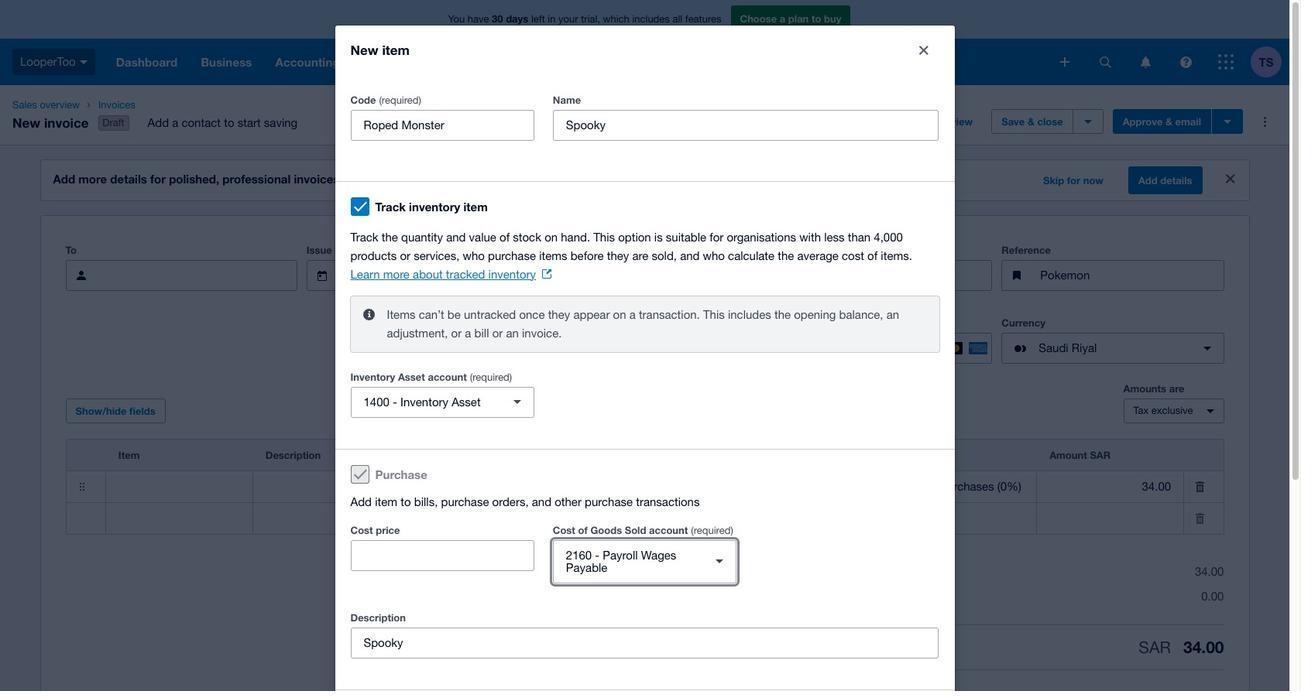 Task type: vqa. For each thing, say whether or not it's contained in the screenshot.
'start'
yes



Task type: describe. For each thing, give the bounding box(es) containing it.
set up online payments button
[[770, 333, 992, 364]]

in
[[548, 13, 556, 25]]

a left transaction.
[[629, 308, 636, 321]]

track the quantity and value of stock on hand. this option is suitable for organisations with less than 4,000 products or services, who purchase items before they are sold, and who calculate the average cost of items. learn more about tracked inventory
[[350, 230, 912, 281]]

price
[[608, 449, 633, 462]]

1 who from the left
[[463, 249, 485, 262]]

purchase
[[375, 467, 427, 481]]

Due date text field
[[575, 261, 723, 291]]

preview button
[[902, 109, 982, 134]]

goods
[[591, 524, 622, 536]]

add for add more details for polished, professional invoices.
[[53, 172, 75, 186]]

1 vertical spatial of
[[868, 249, 878, 262]]

issue
[[307, 244, 332, 256]]

sold
[[625, 524, 646, 536]]

invoices.
[[294, 172, 343, 186]]

invoices
[[98, 99, 135, 111]]

0 horizontal spatial asset
[[398, 371, 425, 383]]

rate
[[922, 449, 941, 462]]

currency
[[1002, 317, 1046, 329]]

set
[[783, 342, 801, 356]]

products
[[350, 249, 397, 262]]

svg image up 'email'
[[1180, 56, 1192, 68]]

can't
[[419, 308, 444, 321]]

skip
[[1043, 174, 1064, 187]]

bill
[[474, 326, 489, 340]]

svg image inside loopertoo popup button
[[80, 60, 87, 64]]

be
[[448, 308, 461, 321]]

overview
[[40, 99, 80, 111]]

close button
[[1218, 167, 1243, 191]]

online payments
[[770, 317, 850, 329]]

inventory inside popup button
[[400, 395, 448, 409]]

code
[[350, 93, 376, 106]]

add details
[[1138, 174, 1192, 187]]

left
[[531, 13, 545, 25]]

average
[[797, 249, 839, 262]]

2 vertical spatial and
[[532, 495, 551, 508]]

cost
[[842, 249, 864, 262]]

learn more about tracked inventory link
[[350, 268, 551, 281]]

skip for now button
[[1034, 168, 1113, 193]]

4,000
[[874, 230, 903, 244]]

trial,
[[581, 13, 600, 25]]

with
[[799, 230, 821, 244]]

email
[[1175, 115, 1201, 128]]

a left contact
[[172, 116, 178, 129]]

on for hand.
[[545, 230, 558, 244]]

date for issue date
[[335, 244, 356, 256]]

1 vertical spatial an
[[506, 326, 519, 340]]

new item dialog
[[335, 25, 955, 692]]

track inventory item
[[375, 199, 488, 213]]

1 vertical spatial are
[[1169, 383, 1185, 395]]

to inside 'new item' dialog
[[401, 495, 411, 508]]

0 vertical spatial an
[[887, 308, 899, 321]]

contact
[[182, 116, 221, 129]]

30
[[492, 13, 503, 25]]

2160 - payroll wages payable
[[566, 549, 676, 574]]

Cost price text field
[[351, 541, 533, 570]]

option
[[618, 230, 651, 244]]

account
[[755, 449, 796, 462]]

items
[[387, 308, 415, 321]]

purchase up goods
[[585, 495, 633, 508]]

0 horizontal spatial account
[[428, 371, 467, 383]]

exclusive
[[1152, 405, 1193, 417]]

Name text field
[[554, 110, 938, 140]]

transaction.
[[639, 308, 700, 321]]

close image
[[1226, 174, 1235, 184]]

tax exclusive
[[1133, 405, 1193, 417]]

details inside button
[[1160, 174, 1192, 187]]

you
[[448, 13, 465, 25]]

about
[[413, 268, 443, 281]]

1 horizontal spatial account
[[649, 524, 688, 536]]

reference
[[1002, 244, 1051, 256]]

your
[[558, 13, 578, 25]]

invoice.
[[522, 326, 562, 340]]

to
[[65, 244, 77, 256]]

0 horizontal spatial svg image
[[1060, 57, 1070, 67]]

new invoice
[[12, 114, 89, 131]]

0 horizontal spatial of
[[500, 230, 510, 244]]

1 vertical spatial the
[[778, 249, 794, 262]]

1400 - inventory asset
[[364, 395, 481, 409]]

less
[[824, 230, 845, 244]]

0 horizontal spatial inventory
[[409, 199, 460, 213]]

to for contact
[[224, 116, 234, 129]]

code (required)
[[350, 93, 421, 106]]

are inside track the quantity and value of stock on hand. this option is suitable for organisations with less than 4,000 products or services, who purchase items before they are sold, and who calculate the average cost of items. learn more about tracked inventory
[[632, 249, 648, 262]]

2160
[[566, 549, 592, 562]]

learn
[[350, 268, 380, 281]]

asset inside popup button
[[452, 395, 481, 409]]

ts button
[[1251, 39, 1290, 85]]

0 vertical spatial 34.00
[[1195, 565, 1224, 579]]

0 vertical spatial and
[[446, 230, 466, 244]]

now
[[1083, 174, 1104, 187]]

before
[[571, 249, 604, 262]]

tax for tax rate
[[903, 449, 919, 462]]

Reference text field
[[1039, 261, 1223, 291]]

ts banner
[[0, 0, 1290, 85]]

professional
[[223, 172, 291, 186]]

0.00
[[1201, 590, 1224, 603]]

item for add
[[375, 495, 397, 508]]

item
[[118, 449, 140, 462]]

quantity
[[401, 230, 443, 244]]

0 horizontal spatial for
[[150, 172, 166, 186]]

1 vertical spatial 34.00
[[1183, 638, 1224, 658]]

tracked
[[446, 268, 485, 281]]

saudi
[[1039, 342, 1069, 355]]

this inside track the quantity and value of stock on hand. this option is suitable for organisations with less than 4,000 products or services, who purchase items before they are sold, and who calculate the average cost of items. learn more about tracked inventory
[[593, 230, 615, 244]]

invoice number
[[770, 244, 844, 256]]

To text field
[[103, 261, 296, 291]]

sar inside invoice line item list element
[[1090, 449, 1111, 462]]

polished,
[[169, 172, 219, 186]]

sales
[[12, 99, 37, 111]]

1400 - inventory asset button
[[350, 387, 534, 418]]

(required) inside inventory asset account (required)
[[470, 371, 512, 383]]

purchase right the bills,
[[441, 495, 489, 508]]

1 horizontal spatial svg image
[[1099, 56, 1111, 68]]

for inside button
[[1067, 174, 1081, 187]]

includes inside items can't be untracked once they appear on a transaction. this includes the opening balance, an adjustment, or a bill or an invoice.
[[728, 308, 771, 321]]

save & close
[[1002, 115, 1063, 128]]

tax rate
[[903, 449, 941, 462]]

sales overview link
[[6, 98, 86, 113]]

cost for cost of goods sold account (required)
[[553, 524, 575, 536]]

due date
[[538, 244, 582, 256]]

invoice number element
[[770, 260, 992, 291]]

invoice
[[44, 114, 89, 131]]

payments inside 'popup button'
[[859, 342, 913, 356]]

svg image up "approve"
[[1140, 56, 1151, 68]]

sold,
[[652, 249, 677, 262]]



Task type: locate. For each thing, give the bounding box(es) containing it.
1 horizontal spatial more
[[383, 268, 410, 281]]

adjustment,
[[387, 326, 448, 340]]

0 horizontal spatial who
[[463, 249, 485, 262]]

0 vertical spatial item
[[382, 41, 410, 58]]

purchase down stock
[[488, 249, 536, 262]]

more down draft
[[78, 172, 107, 186]]

balance,
[[839, 308, 883, 321]]

& inside button
[[1166, 115, 1173, 128]]

once
[[519, 308, 545, 321]]

svg image
[[1218, 54, 1234, 70], [1140, 56, 1151, 68], [1180, 56, 1192, 68], [80, 60, 87, 64]]

this up before
[[593, 230, 615, 244]]

0 horizontal spatial inventory
[[350, 371, 395, 383]]

0 horizontal spatial they
[[548, 308, 570, 321]]

1 horizontal spatial for
[[710, 230, 724, 244]]

inventory down stock
[[488, 268, 536, 281]]

1 vertical spatial to
[[224, 116, 234, 129]]

they up "invoice."
[[548, 308, 570, 321]]

0 horizontal spatial &
[[1028, 115, 1035, 128]]

& for email
[[1166, 115, 1173, 128]]

online
[[770, 317, 801, 329]]

description inside invoice line item list element
[[265, 449, 321, 462]]

organisations
[[727, 230, 796, 244]]

more down products
[[383, 268, 410, 281]]

show/hide fields button
[[65, 399, 166, 424]]

add inside button
[[1138, 174, 1158, 187]]

and
[[446, 230, 466, 244], [680, 249, 700, 262], [532, 495, 551, 508]]

item up value
[[463, 199, 488, 213]]

1 vertical spatial (required)
[[470, 371, 512, 383]]

more date options image down organisations
[[730, 260, 761, 291]]

draft
[[102, 117, 124, 129]]

to inside ts banner
[[812, 13, 821, 25]]

item
[[382, 41, 410, 58], [463, 199, 488, 213], [375, 495, 397, 508]]

1 vertical spatial inventory
[[488, 268, 536, 281]]

and left other
[[532, 495, 551, 508]]

Issue date text field
[[344, 261, 492, 291]]

or inside track the quantity and value of stock on hand. this option is suitable for organisations with less than 4,000 products or services, who purchase items before they are sold, and who calculate the average cost of items. learn more about tracked inventory
[[400, 249, 411, 262]]

start
[[238, 116, 261, 129]]

payable
[[566, 561, 608, 574]]

1 vertical spatial this
[[703, 308, 725, 321]]

1 vertical spatial account
[[649, 524, 688, 536]]

online
[[822, 342, 855, 356]]

transactions
[[636, 495, 700, 508]]

- for 1400
[[393, 395, 397, 409]]

add for add a contact to start saving
[[148, 116, 169, 129]]

2 who from the left
[[703, 249, 725, 262]]

0 horizontal spatial includes
[[632, 13, 670, 25]]

or
[[400, 249, 411, 262], [451, 326, 462, 340], [492, 326, 503, 340]]

1 vertical spatial item
[[463, 199, 488, 213]]

an down untracked
[[506, 326, 519, 340]]

have
[[468, 13, 489, 25]]

loopertoo button
[[0, 39, 104, 85]]

loopertoo
[[20, 55, 76, 68]]

Invoice number text field
[[807, 261, 992, 291]]

opening
[[794, 308, 836, 321]]

on up due on the top of page
[[545, 230, 558, 244]]

None text field
[[351, 110, 533, 140], [253, 473, 516, 502], [351, 110, 533, 140], [253, 473, 516, 502]]

who down suitable
[[703, 249, 725, 262]]

1 horizontal spatial tax
[[1133, 405, 1149, 417]]

who
[[463, 249, 485, 262], [703, 249, 725, 262]]

2 & from the left
[[1166, 115, 1173, 128]]

0 horizontal spatial more date options image
[[498, 260, 529, 291]]

more inside track the quantity and value of stock on hand. this option is suitable for organisations with less than 4,000 products or services, who purchase items before they are sold, and who calculate the average cost of items. learn more about tracked inventory
[[383, 268, 410, 281]]

is
[[654, 230, 663, 244]]

0 vertical spatial new
[[350, 41, 379, 58]]

track up products
[[350, 230, 378, 244]]

saudi riyal button
[[1002, 333, 1224, 364]]

0 horizontal spatial payments
[[804, 317, 850, 329]]

and left value
[[446, 230, 466, 244]]

add a contact to start saving
[[148, 116, 298, 129]]

0 vertical spatial -
[[393, 395, 397, 409]]

the left opening
[[774, 308, 791, 321]]

cost for cost price
[[350, 524, 373, 536]]

on right appear on the top left
[[613, 308, 626, 321]]

1 cost from the left
[[350, 524, 373, 536]]

are down option at top
[[632, 249, 648, 262]]

tax down amounts
[[1133, 405, 1149, 417]]

the inside items can't be untracked once they appear on a transaction. this includes the opening balance, an adjustment, or a bill or an invoice.
[[774, 308, 791, 321]]

on inside track the quantity and value of stock on hand. this option is suitable for organisations with less than 4,000 products or services, who purchase items before they are sold, and who calculate the average cost of items. learn more about tracked inventory
[[545, 230, 558, 244]]

svg image
[[1099, 56, 1111, 68], [1060, 57, 1070, 67]]

suitable
[[666, 230, 706, 244]]

tax inside invoice line item list element
[[903, 449, 919, 462]]

this inside items can't be untracked once they appear on a transaction. this includes the opening balance, an adjustment, or a bill or an invoice.
[[703, 308, 725, 321]]

tax left rate at the bottom
[[903, 449, 919, 462]]

1400
[[364, 395, 389, 409]]

None text field
[[253, 504, 516, 534]]

& for close
[[1028, 115, 1035, 128]]

an right the balance,
[[887, 308, 899, 321]]

inventory inside track the quantity and value of stock on hand. this option is suitable for organisations with less than 4,000 products or services, who purchase items before they are sold, and who calculate the average cost of items. learn more about tracked inventory
[[488, 268, 536, 281]]

1 more date options image from the left
[[498, 260, 529, 291]]

hand.
[[561, 230, 590, 244]]

includes left all at right top
[[632, 13, 670, 25]]

(required) down transactions
[[691, 525, 733, 536]]

(required) down bill
[[470, 371, 512, 383]]

0 vertical spatial this
[[593, 230, 615, 244]]

new for new item
[[350, 41, 379, 58]]

& right save
[[1028, 115, 1035, 128]]

more date options image for issue date
[[498, 260, 529, 291]]

new down sales on the top
[[12, 114, 40, 131]]

0 vertical spatial to
[[812, 13, 821, 25]]

add up cost price
[[350, 495, 372, 508]]

1 horizontal spatial &
[[1166, 115, 1173, 128]]

0 vertical spatial (required)
[[379, 94, 421, 106]]

34.00 up the 0.00
[[1195, 565, 1224, 579]]

& left 'email'
[[1166, 115, 1173, 128]]

on inside items can't be untracked once they appear on a transaction. this includes the opening balance, an adjustment, or a bill or an invoice.
[[613, 308, 626, 321]]

to left start
[[224, 116, 234, 129]]

2 vertical spatial item
[[375, 495, 397, 508]]

svg image left ts
[[1218, 54, 1234, 70]]

purchase
[[488, 249, 536, 262], [441, 495, 489, 508], [585, 495, 633, 508]]

name
[[553, 93, 581, 106]]

to
[[812, 13, 821, 25], [224, 116, 234, 129], [401, 495, 411, 508]]

1 vertical spatial -
[[595, 549, 600, 562]]

2 vertical spatial the
[[774, 308, 791, 321]]

1 vertical spatial and
[[680, 249, 700, 262]]

1 horizontal spatial they
[[607, 249, 629, 262]]

new inside dialog
[[350, 41, 379, 58]]

0 vertical spatial asset
[[398, 371, 425, 383]]

0 vertical spatial on
[[545, 230, 558, 244]]

cost
[[350, 524, 373, 536], [553, 524, 575, 536]]

track up quantity
[[375, 199, 406, 213]]

track
[[375, 199, 406, 213], [350, 230, 378, 244]]

0 horizontal spatial details
[[110, 172, 147, 186]]

a inside ts banner
[[780, 13, 786, 25]]

1 vertical spatial tax
[[903, 449, 919, 462]]

or down be
[[451, 326, 462, 340]]

asset down inventory asset account (required)
[[452, 395, 481, 409]]

0 horizontal spatial (required)
[[379, 94, 421, 106]]

1 vertical spatial on
[[613, 308, 626, 321]]

0 horizontal spatial on
[[545, 230, 558, 244]]

the up products
[[382, 230, 398, 244]]

they inside track the quantity and value of stock on hand. this option is suitable for organisations with less than 4,000 products or services, who purchase items before they are sold, and who calculate the average cost of items. learn more about tracked inventory
[[607, 249, 629, 262]]

2 more date options image from the left
[[730, 260, 761, 291]]

1 horizontal spatial this
[[703, 308, 725, 321]]

add inside 'new item' dialog
[[350, 495, 372, 508]]

are up exclusive
[[1169, 383, 1185, 395]]

description inside 'new item' dialog
[[350, 611, 406, 624]]

more date options image down stock
[[498, 260, 529, 291]]

1 horizontal spatial (required)
[[470, 371, 512, 383]]

preview
[[935, 115, 973, 128]]

2 vertical spatial to
[[401, 495, 411, 508]]

add for add item to bills, purchase orders, and other purchase transactions
[[350, 495, 372, 508]]

item up price
[[375, 495, 397, 508]]

new
[[350, 41, 379, 58], [12, 114, 40, 131]]

inventory up quantity
[[409, 199, 460, 213]]

a left bill
[[465, 326, 471, 340]]

riyal
[[1072, 342, 1097, 355]]

tax
[[1133, 405, 1149, 417], [903, 449, 919, 462]]

1 & from the left
[[1028, 115, 1035, 128]]

0 horizontal spatial and
[[446, 230, 466, 244]]

who up tracked
[[463, 249, 485, 262]]

0 vertical spatial the
[[382, 230, 398, 244]]

details down draft
[[110, 172, 147, 186]]

close modal image
[[908, 34, 939, 65]]

invoice
[[770, 244, 804, 256]]

of left goods
[[578, 524, 588, 536]]

1 horizontal spatial are
[[1169, 383, 1185, 395]]

untracked
[[464, 308, 516, 321]]

0 vertical spatial payments
[[804, 317, 850, 329]]

none text field inside invoice line item list element
[[253, 504, 516, 534]]

34.00 down the 0.00
[[1183, 638, 1224, 658]]

new for new invoice
[[12, 114, 40, 131]]

& inside 'button'
[[1028, 115, 1035, 128]]

(required) inside 'cost of goods sold account (required)'
[[691, 525, 733, 536]]

bills,
[[414, 495, 438, 508]]

add for add details
[[1138, 174, 1158, 187]]

2 horizontal spatial and
[[680, 249, 700, 262]]

2 cost from the left
[[553, 524, 575, 536]]

cost price
[[350, 524, 400, 536]]

0 horizontal spatial tax
[[903, 449, 919, 462]]

2 vertical spatial (required)
[[691, 525, 733, 536]]

1 horizontal spatial -
[[595, 549, 600, 562]]

items
[[539, 249, 567, 262]]

other
[[555, 495, 582, 508]]

0 horizontal spatial description
[[265, 449, 321, 462]]

for
[[150, 172, 166, 186], [1067, 174, 1081, 187], [710, 230, 724, 244]]

1 vertical spatial track
[[350, 230, 378, 244]]

show/hide
[[76, 405, 127, 418]]

or down quantity
[[400, 249, 411, 262]]

add item to bills, purchase orders, and other purchase transactions
[[350, 495, 700, 508]]

approve & email
[[1123, 115, 1201, 128]]

1 horizontal spatial inventory
[[488, 268, 536, 281]]

0 vertical spatial description
[[265, 449, 321, 462]]

1 date from the left
[[335, 244, 356, 256]]

stock
[[513, 230, 541, 244]]

1 horizontal spatial inventory
[[400, 395, 448, 409]]

(required) right code
[[379, 94, 421, 106]]

the down organisations
[[778, 249, 794, 262]]

contact element
[[65, 260, 297, 291]]

Description text field
[[351, 629, 938, 658]]

1 horizontal spatial date
[[560, 244, 582, 256]]

to left buy
[[812, 13, 821, 25]]

to left the bills,
[[401, 495, 411, 508]]

asset
[[398, 371, 425, 383], [452, 395, 481, 409]]

which
[[603, 13, 630, 25]]

are
[[632, 249, 648, 262], [1169, 383, 1185, 395]]

2 horizontal spatial to
[[812, 13, 821, 25]]

- for 2160
[[595, 549, 600, 562]]

approve
[[1123, 115, 1163, 128]]

account up wages at the bottom of page
[[649, 524, 688, 536]]

details left the close button
[[1160, 174, 1192, 187]]

includes inside you have 30 days left in your trial, which includes all features
[[632, 13, 670, 25]]

inventory down inventory asset account (required)
[[400, 395, 448, 409]]

1 horizontal spatial more date options image
[[730, 260, 761, 291]]

ts
[[1259, 55, 1274, 69]]

or right bill
[[492, 326, 503, 340]]

orders,
[[492, 495, 529, 508]]

1 horizontal spatial who
[[703, 249, 725, 262]]

0 horizontal spatial cost
[[350, 524, 373, 536]]

1 horizontal spatial and
[[532, 495, 551, 508]]

sar
[[1090, 449, 1111, 462], [1139, 638, 1171, 657]]

for right suitable
[[710, 230, 724, 244]]

invoice line item list element
[[65, 439, 1224, 535]]

track for track inventory item
[[375, 199, 406, 213]]

inventory up 1400
[[350, 371, 395, 383]]

save
[[1002, 115, 1025, 128]]

tax inside popup button
[[1133, 405, 1149, 417]]

new up code
[[350, 41, 379, 58]]

purchase inside track the quantity and value of stock on hand. this option is suitable for organisations with less than 4,000 products or services, who purchase items before they are sold, and who calculate the average cost of items. learn more about tracked inventory
[[488, 249, 536, 262]]

they down option at top
[[607, 249, 629, 262]]

0 vertical spatial are
[[632, 249, 648, 262]]

of right value
[[500, 230, 510, 244]]

1 horizontal spatial to
[[401, 495, 411, 508]]

show/hide fields
[[76, 405, 155, 418]]

or for quantity
[[400, 249, 411, 262]]

up
[[805, 342, 819, 356]]

tax exclusive button
[[1123, 399, 1224, 424]]

for left the now
[[1067, 174, 1081, 187]]

track inside track the quantity and value of stock on hand. this option is suitable for organisations with less than 4,000 products or services, who purchase items before they are sold, and who calculate the average cost of items. learn more about tracked inventory
[[350, 230, 378, 244]]

- inside 2160 - payroll wages payable
[[595, 549, 600, 562]]

2 vertical spatial of
[[578, 524, 588, 536]]

item up code (required)
[[382, 41, 410, 58]]

calculate
[[728, 249, 775, 262]]

1 horizontal spatial details
[[1160, 174, 1192, 187]]

1 horizontal spatial of
[[578, 524, 588, 536]]

add down the 'invoice'
[[53, 172, 75, 186]]

0 horizontal spatial an
[[506, 326, 519, 340]]

0 horizontal spatial to
[[224, 116, 234, 129]]

svg image right the loopertoo
[[80, 60, 87, 64]]

cost of goods sold account (required)
[[553, 524, 733, 536]]

1 vertical spatial sar
[[1139, 638, 1171, 657]]

0 vertical spatial includes
[[632, 13, 670, 25]]

for inside track the quantity and value of stock on hand. this option is suitable for organisations with less than 4,000 products or services, who purchase items before they are sold, and who calculate the average cost of items. learn more about tracked inventory
[[710, 230, 724, 244]]

1 horizontal spatial includes
[[728, 308, 771, 321]]

(required) inside code (required)
[[379, 94, 421, 106]]

date
[[335, 244, 356, 256], [560, 244, 582, 256]]

price
[[376, 524, 400, 536]]

1 horizontal spatial or
[[451, 326, 462, 340]]

they inside items can't be untracked once they appear on a transaction. this includes the opening balance, an adjustment, or a bill or an invoice.
[[548, 308, 570, 321]]

0 vertical spatial they
[[607, 249, 629, 262]]

cost left price
[[350, 524, 373, 536]]

inventory asset account (required)
[[350, 371, 512, 383]]

0 horizontal spatial more
[[78, 172, 107, 186]]

or for be
[[492, 326, 503, 340]]

0 vertical spatial more
[[78, 172, 107, 186]]

- right 1400
[[393, 395, 397, 409]]

more date options image for due date
[[730, 260, 761, 291]]

on for a
[[613, 308, 626, 321]]

of right the cost
[[868, 249, 878, 262]]

add left contact
[[148, 116, 169, 129]]

saudi riyal
[[1039, 342, 1097, 355]]

tax for tax exclusive
[[1133, 405, 1149, 417]]

cost down other
[[553, 524, 575, 536]]

1 horizontal spatial an
[[887, 308, 899, 321]]

a
[[780, 13, 786, 25], [172, 116, 178, 129], [629, 308, 636, 321], [465, 326, 471, 340]]

2 horizontal spatial for
[[1067, 174, 1081, 187]]

2160 - payroll wages payable button
[[553, 540, 737, 584]]

item for new
[[382, 41, 410, 58]]

features
[[685, 13, 721, 25]]

1 horizontal spatial description
[[350, 611, 406, 624]]

this
[[593, 230, 615, 244], [703, 308, 725, 321]]

a left the plan
[[780, 13, 786, 25]]

track for track the quantity and value of stock on hand. this option is suitable for organisations with less than 4,000 products or services, who purchase items before they are sold, and who calculate the average cost of items. learn more about tracked inventory
[[350, 230, 378, 244]]

to for plan
[[812, 13, 821, 25]]

1 vertical spatial new
[[12, 114, 40, 131]]

- right 2160
[[595, 549, 600, 562]]

and down suitable
[[680, 249, 700, 262]]

add right the now
[[1138, 174, 1158, 187]]

1 vertical spatial they
[[548, 308, 570, 321]]

-
[[393, 395, 397, 409], [595, 549, 600, 562]]

items can't be untracked once they appear on a transaction. this includes the opening balance, an adjustment, or a bill or an invoice.
[[387, 308, 899, 340]]

1 horizontal spatial sar
[[1139, 638, 1171, 657]]

0 horizontal spatial or
[[400, 249, 411, 262]]

payments
[[804, 317, 850, 329], [859, 342, 913, 356]]

includes down "calculate" at right top
[[728, 308, 771, 321]]

1 horizontal spatial asset
[[452, 395, 481, 409]]

1 horizontal spatial cost
[[553, 524, 575, 536]]

qty.
[[530, 449, 548, 462]]

None field
[[517, 473, 595, 502], [596, 473, 742, 502], [1037, 473, 1183, 502], [517, 504, 595, 534], [596, 504, 742, 534], [1037, 504, 1183, 534], [517, 473, 595, 502], [596, 473, 742, 502], [1037, 473, 1183, 502], [517, 504, 595, 534], [596, 504, 742, 534], [1037, 504, 1183, 534]]

for left polished,
[[150, 172, 166, 186]]

date down hand.
[[560, 244, 582, 256]]

this right transaction.
[[703, 308, 725, 321]]

0 vertical spatial inventory
[[350, 371, 395, 383]]

payments down the balance,
[[859, 342, 913, 356]]

2 date from the left
[[560, 244, 582, 256]]

2 horizontal spatial of
[[868, 249, 878, 262]]

issue date
[[307, 244, 356, 256]]

0 vertical spatial inventory
[[409, 199, 460, 213]]

account up 1400 - inventory asset popup button
[[428, 371, 467, 383]]

asset up 1400 - inventory asset
[[398, 371, 425, 383]]

plan
[[788, 13, 809, 25]]

0 horizontal spatial are
[[632, 249, 648, 262]]

date right issue
[[335, 244, 356, 256]]

amounts
[[1123, 383, 1166, 395]]

date for due date
[[560, 244, 582, 256]]

1 horizontal spatial on
[[613, 308, 626, 321]]

payments up online
[[804, 317, 850, 329]]

more date options image
[[498, 260, 529, 291], [730, 260, 761, 291]]

skip for now
[[1043, 174, 1104, 187]]

days
[[506, 13, 528, 25]]

0 vertical spatial of
[[500, 230, 510, 244]]

amounts are
[[1123, 383, 1185, 395]]

value
[[469, 230, 496, 244]]

1 vertical spatial asset
[[452, 395, 481, 409]]



